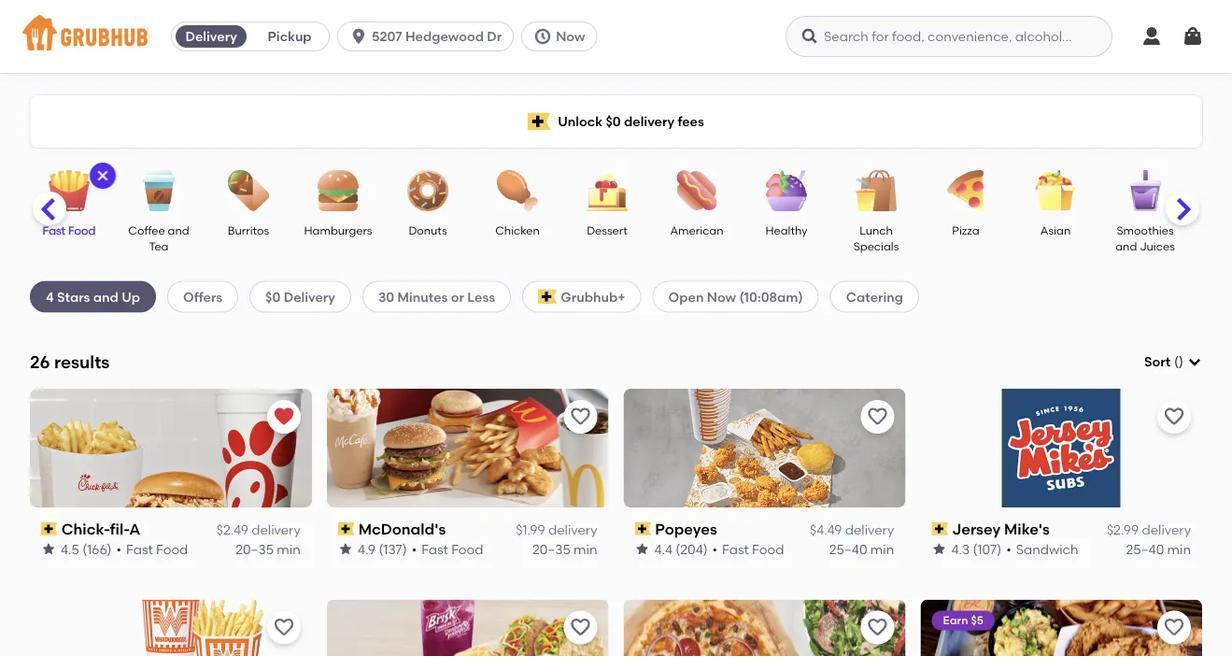 Task type: describe. For each thing, give the bounding box(es) containing it.
specials
[[854, 240, 899, 253]]

now button
[[522, 21, 605, 51]]

$2.99
[[1107, 522, 1139, 538]]

food for chick-fil-a
[[156, 541, 188, 557]]

26 results
[[30, 351, 110, 372]]

5207 hedgewood dr button
[[337, 21, 522, 51]]

Search for food, convenience, alcohol... search field
[[786, 16, 1113, 57]]

fees
[[678, 113, 704, 129]]

4.9
[[358, 541, 376, 557]]

grubhub plus flag logo image for grubhub+
[[538, 289, 557, 304]]

min for popeyes
[[871, 541, 895, 557]]

(137)
[[379, 541, 407, 557]]

taco bell logo image
[[327, 600, 609, 656]]

fast down fast food image
[[43, 223, 66, 237]]

coffee
[[128, 223, 165, 237]]

delivery for jersey mike's
[[1142, 522, 1192, 538]]

• sandwich
[[1006, 541, 1079, 557]]

juices
[[1140, 240, 1176, 253]]

healthy image
[[754, 170, 820, 211]]

pizza image
[[934, 170, 999, 211]]

lunch specials
[[854, 223, 899, 253]]

food for popeyes
[[752, 541, 784, 557]]

jersey
[[952, 520, 1001, 538]]

save this restaurant button for popeyes logo
[[861, 400, 895, 433]]

jersey mike's
[[952, 520, 1050, 538]]

save this restaurant image inside button
[[1164, 405, 1186, 428]]

sort ( )
[[1145, 354, 1184, 370]]

burritos image
[[216, 170, 281, 211]]

save this restaurant button for mcdonald's logo
[[564, 400, 598, 433]]

• for mcdonald's
[[412, 541, 417, 557]]

4 stars and up
[[46, 289, 140, 304]]

$1.99 delivery
[[516, 522, 598, 538]]

saved restaurant button
[[267, 400, 301, 433]]

20–35 min for chick-fil-a
[[236, 541, 301, 557]]

save this restaurant image for mcdonald's logo
[[570, 405, 592, 428]]

food for mcdonald's
[[451, 541, 483, 557]]

pickup
[[268, 29, 312, 44]]

jersey mike's logo image
[[1002, 389, 1121, 507]]

(107)
[[973, 541, 1002, 557]]

4
[[46, 289, 54, 304]]

open
[[669, 289, 704, 304]]

mcdonald's
[[358, 520, 446, 538]]

30 minutes or less
[[378, 289, 495, 304]]

main navigation navigation
[[0, 0, 1233, 73]]

5207
[[372, 29, 402, 44]]

chick-
[[61, 520, 110, 538]]

smoothies and juices
[[1116, 223, 1176, 253]]

healthy
[[766, 223, 808, 237]]

$2.49 delivery
[[217, 522, 301, 538]]

4.9 (137)
[[358, 541, 407, 557]]

4.5
[[61, 541, 79, 557]]

25–40 min for popeyes
[[830, 541, 895, 557]]

dessert
[[587, 223, 628, 237]]

4.3 (107)
[[952, 541, 1002, 557]]

coffee and tea
[[128, 223, 189, 253]]

whataburger logo image
[[30, 600, 312, 656]]

dessert image
[[575, 170, 640, 211]]

smoothies and juices image
[[1113, 170, 1178, 211]]

offers
[[183, 289, 223, 304]]

hamburgers
[[304, 223, 372, 237]]

delivery for chick-fil-a
[[252, 522, 301, 538]]

delivery for mcdonald's
[[549, 522, 598, 538]]

dr
[[487, 29, 502, 44]]

save this restaurant image for the taco bell logo
[[570, 617, 592, 639]]

fast for popeyes
[[723, 541, 749, 557]]

open now (10:08am)
[[669, 289, 803, 304]]

• fast food for mcdonald's
[[412, 541, 483, 557]]

asian image
[[1023, 170, 1089, 211]]

chick-fil-a logo image
[[30, 389, 312, 507]]

4.4
[[655, 541, 673, 557]]

food down fast food image
[[68, 223, 96, 237]]

fast for mcdonald's
[[421, 541, 448, 557]]

$0 delivery
[[266, 289, 335, 304]]

tea
[[149, 240, 169, 253]]

pizza
[[953, 223, 980, 237]]

delivery button
[[172, 21, 251, 51]]

and for smoothies and juices
[[1116, 240, 1138, 253]]

coffee and tea image
[[126, 170, 192, 211]]

happy chicks (e 6th st) -  logo image
[[921, 600, 1203, 656]]

grubhub+
[[561, 289, 626, 304]]

• for popeyes
[[713, 541, 718, 557]]

save this restaurant image for whataburger logo in the left of the page
[[273, 617, 295, 639]]

lunch
[[860, 223, 893, 237]]

chicken image
[[485, 170, 550, 211]]

stars
[[57, 289, 90, 304]]

minutes
[[398, 289, 448, 304]]

save this restaurant button for whataburger logo in the left of the page
[[267, 611, 301, 645]]

• for chick-fil-a
[[116, 541, 122, 557]]

svg image inside 5207 hedgewood dr button
[[350, 27, 368, 46]]

svg image inside now button
[[534, 27, 553, 46]]

1 vertical spatial delivery
[[284, 289, 335, 304]]

4.3
[[952, 541, 970, 557]]

a
[[129, 520, 141, 538]]

delivery for popeyes
[[845, 522, 895, 538]]

4.5 (166)
[[61, 541, 112, 557]]

30
[[378, 289, 395, 304]]

20–35 min for mcdonald's
[[533, 541, 598, 557]]

fil-
[[110, 520, 129, 538]]

results
[[54, 351, 110, 372]]

smoothies
[[1117, 223, 1174, 237]]

$4.49 delivery
[[810, 522, 895, 538]]



Task type: locate. For each thing, give the bounding box(es) containing it.
$2.49
[[217, 522, 248, 538]]

25–40 down $4.49 delivery
[[830, 541, 868, 557]]

25–40 down the $2.99 delivery at the bottom right of the page
[[1127, 541, 1165, 557]]

delivery right $1.99 at bottom left
[[549, 522, 598, 538]]

subscription pass image left mcdonald's
[[338, 522, 355, 536]]

1 save this restaurant image from the top
[[1164, 405, 1186, 428]]

fast for chick-fil-a
[[126, 541, 153, 557]]

1 • fast food from the left
[[116, 541, 188, 557]]

2 20–35 from the left
[[533, 541, 571, 557]]

0 vertical spatial and
[[168, 223, 189, 237]]

2 subscription pass image from the left
[[635, 522, 652, 536]]

2 horizontal spatial • fast food
[[713, 541, 784, 557]]

0 horizontal spatial delivery
[[185, 29, 237, 44]]

• right (137)
[[412, 541, 417, 557]]

• fast food for chick-fil-a
[[116, 541, 188, 557]]

hamburgers image
[[306, 170, 371, 211]]

1 vertical spatial $0
[[266, 289, 281, 304]]

mike's
[[1004, 520, 1050, 538]]

delivery inside "button"
[[185, 29, 237, 44]]

1 • from the left
[[116, 541, 122, 557]]

american
[[670, 223, 724, 237]]

and up tea
[[168, 223, 189, 237]]

2 • from the left
[[412, 541, 417, 557]]

subscription pass image for chick-fil-a
[[41, 522, 58, 536]]

star icon image left 4.5
[[41, 542, 56, 557]]

0 horizontal spatial 20–35 min
[[236, 541, 301, 557]]

delivery left pickup button
[[185, 29, 237, 44]]

$1.99
[[516, 522, 545, 538]]

1 20–35 from the left
[[236, 541, 274, 557]]

0 vertical spatial now
[[556, 29, 585, 44]]

25–40
[[830, 541, 868, 557], [1127, 541, 1165, 557]]

3 star icon image from the left
[[635, 542, 650, 557]]

1 vertical spatial grubhub plus flag logo image
[[538, 289, 557, 304]]

2 20–35 min from the left
[[533, 541, 598, 557]]

20–35 min down $1.99 delivery on the bottom left of the page
[[533, 541, 598, 557]]

4 min from the left
[[1168, 541, 1192, 557]]

$0
[[606, 113, 621, 129], [266, 289, 281, 304]]

1 horizontal spatial 25–40 min
[[1127, 541, 1192, 557]]

0 vertical spatial save this restaurant image
[[1164, 405, 1186, 428]]

1 horizontal spatial 20–35 min
[[533, 541, 598, 557]]

less
[[468, 289, 495, 304]]

and inside smoothies and juices
[[1116, 240, 1138, 253]]

save this restaurant button
[[564, 400, 598, 433], [861, 400, 895, 433], [1158, 400, 1192, 433], [267, 611, 301, 645], [564, 611, 598, 645], [861, 611, 895, 645], [1158, 611, 1192, 645]]

subscription pass image left chick-
[[41, 522, 58, 536]]

1 horizontal spatial svg image
[[1141, 25, 1164, 48]]

None field
[[1145, 352, 1203, 371]]

min
[[277, 541, 301, 557], [574, 541, 598, 557], [871, 541, 895, 557], [1168, 541, 1192, 557]]

save this restaurant image
[[1164, 405, 1186, 428], [1164, 617, 1186, 639]]

25–40 min for jersey mike's
[[1127, 541, 1192, 557]]

1 star icon image from the left
[[41, 542, 56, 557]]

popeyes logo image
[[624, 389, 906, 507]]

2 25–40 from the left
[[1127, 541, 1165, 557]]

1 min from the left
[[277, 541, 301, 557]]

• fast food
[[116, 541, 188, 557], [412, 541, 483, 557], [713, 541, 784, 557]]

star icon image for jersey mike's
[[932, 542, 947, 557]]

none field containing sort
[[1145, 352, 1203, 371]]

or
[[451, 289, 464, 304]]

saved restaurant image
[[273, 405, 295, 428]]

25–40 for jersey mike's
[[1127, 541, 1165, 557]]

3 • fast food from the left
[[713, 541, 784, 557]]

25–40 min down $4.49 delivery
[[830, 541, 895, 557]]

• down fil-
[[116, 541, 122, 557]]

chicken
[[495, 223, 540, 237]]

fast food image
[[36, 170, 102, 211]]

subscription pass image for mcdonald's
[[338, 522, 355, 536]]

star icon image left 4.3
[[932, 542, 947, 557]]

star icon image for popeyes
[[635, 542, 650, 557]]

25–40 min
[[830, 541, 895, 557], [1127, 541, 1192, 557]]

sandwich
[[1016, 541, 1079, 557]]

star icon image left 4.9
[[338, 542, 353, 557]]

now
[[556, 29, 585, 44], [707, 289, 736, 304]]

0 horizontal spatial svg image
[[350, 27, 368, 46]]

subscription pass image for jersey mike's
[[932, 522, 949, 536]]

unlock
[[558, 113, 603, 129]]

1 horizontal spatial 20–35
[[533, 541, 571, 557]]

4 star icon image from the left
[[932, 542, 947, 557]]

(
[[1175, 354, 1179, 370]]

and inside coffee and tea
[[168, 223, 189, 237]]

delivery down hamburgers
[[284, 289, 335, 304]]

• fast food right (204)
[[713, 541, 784, 557]]

sort
[[1145, 354, 1171, 370]]

2 vertical spatial and
[[93, 289, 119, 304]]

grubhub plus flag logo image left unlock
[[528, 113, 551, 130]]

2 25–40 min from the left
[[1127, 541, 1192, 557]]

• for jersey mike's
[[1006, 541, 1012, 557]]

star icon image
[[41, 542, 56, 557], [338, 542, 353, 557], [635, 542, 650, 557], [932, 542, 947, 557]]

star icon image for chick-fil-a
[[41, 542, 56, 557]]

0 horizontal spatial 25–40
[[830, 541, 868, 557]]

grubhub plus flag logo image
[[528, 113, 551, 130], [538, 289, 557, 304]]

chick-fil-a
[[61, 520, 141, 538]]

(166)
[[82, 541, 112, 557]]

20–35
[[236, 541, 274, 557], [533, 541, 571, 557]]

mcdonald's logo image
[[327, 389, 609, 507]]

1 horizontal spatial • fast food
[[412, 541, 483, 557]]

earn
[[943, 614, 968, 627]]

0 horizontal spatial subscription pass image
[[338, 522, 355, 536]]

20–35 down $2.49 delivery
[[236, 541, 274, 557]]

pickup button
[[251, 21, 329, 51]]

1 horizontal spatial $0
[[606, 113, 621, 129]]

25–40 for popeyes
[[830, 541, 868, 557]]

delivery right "$2.49"
[[252, 522, 301, 538]]

2 star icon image from the left
[[338, 542, 353, 557]]

subscription pass image
[[41, 522, 58, 536], [932, 522, 949, 536]]

•
[[116, 541, 122, 557], [412, 541, 417, 557], [713, 541, 718, 557], [1006, 541, 1012, 557]]

delivery
[[624, 113, 675, 129], [252, 522, 301, 538], [549, 522, 598, 538], [845, 522, 895, 538], [1142, 522, 1192, 538]]

1 vertical spatial now
[[707, 289, 736, 304]]

american image
[[664, 170, 730, 211]]

• fast food for popeyes
[[713, 541, 784, 557]]

delivery right $4.49
[[845, 522, 895, 538]]

1 25–40 min from the left
[[830, 541, 895, 557]]

and for coffee and tea
[[168, 223, 189, 237]]

4 • from the left
[[1006, 541, 1012, 557]]

$0 right unlock
[[606, 113, 621, 129]]

0 horizontal spatial 25–40 min
[[830, 541, 895, 557]]

subscription pass image left 'popeyes'
[[635, 522, 652, 536]]

save this restaurant button for the taco bell logo
[[564, 611, 598, 645]]

1 horizontal spatial now
[[707, 289, 736, 304]]

earn $5
[[943, 614, 984, 627]]

svg image
[[1182, 25, 1205, 48], [534, 27, 553, 46], [801, 27, 820, 46], [95, 168, 110, 183]]

and down smoothies
[[1116, 240, 1138, 253]]

$5
[[971, 614, 984, 627]]

• right (204)
[[713, 541, 718, 557]]

0 horizontal spatial $0
[[266, 289, 281, 304]]

min down $4.49 delivery
[[871, 541, 895, 557]]

min for mcdonald's
[[574, 541, 598, 557]]

now inside button
[[556, 29, 585, 44]]

• fast food down a
[[116, 541, 188, 557]]

save this restaurant button for mod pizza (south shore) logo
[[861, 611, 895, 645]]

donuts image
[[395, 170, 461, 211]]

0 horizontal spatial subscription pass image
[[41, 522, 58, 536]]

0 horizontal spatial 20–35
[[236, 541, 274, 557]]

1 horizontal spatial delivery
[[284, 289, 335, 304]]

min for chick-fil-a
[[277, 541, 301, 557]]

1 25–40 from the left
[[830, 541, 868, 557]]

$0 right offers
[[266, 289, 281, 304]]

lunch specials image
[[844, 170, 909, 211]]

delivery right $2.99
[[1142, 522, 1192, 538]]

1 subscription pass image from the left
[[338, 522, 355, 536]]

• down jersey mike's
[[1006, 541, 1012, 557]]

delivery
[[185, 29, 237, 44], [284, 289, 335, 304]]

20–35 for chick-fil-a
[[236, 541, 274, 557]]

catering
[[846, 289, 904, 304]]

subscription pass image left jersey
[[932, 522, 949, 536]]

1 horizontal spatial 25–40
[[1127, 541, 1165, 557]]

26
[[30, 351, 50, 372]]

20–35 min down $2.49 delivery
[[236, 541, 301, 557]]

• fast food down mcdonald's
[[412, 541, 483, 557]]

fast down mcdonald's
[[421, 541, 448, 557]]

1 horizontal spatial and
[[168, 223, 189, 237]]

hedgewood
[[406, 29, 484, 44]]

2 horizontal spatial svg image
[[1188, 354, 1203, 369]]

fast right (204)
[[723, 541, 749, 557]]

mod pizza (south shore) logo image
[[624, 600, 906, 656]]

3 min from the left
[[871, 541, 895, 557]]

(10:08am)
[[740, 289, 803, 304]]

save this restaurant image for mod pizza (south shore) logo
[[867, 617, 889, 639]]

)
[[1179, 354, 1184, 370]]

save this restaurant button for the jersey mike's logo at the bottom right of page
[[1158, 400, 1192, 433]]

1 20–35 min from the left
[[236, 541, 301, 557]]

food right the (166)
[[156, 541, 188, 557]]

4.4 (204)
[[655, 541, 708, 557]]

min down $1.99 delivery on the bottom left of the page
[[574, 541, 598, 557]]

2 save this restaurant image from the top
[[1164, 617, 1186, 639]]

20–35 for mcdonald's
[[533, 541, 571, 557]]

donuts
[[409, 223, 447, 237]]

unlock $0 delivery fees
[[558, 113, 704, 129]]

0 horizontal spatial • fast food
[[116, 541, 188, 557]]

burritos
[[228, 223, 269, 237]]

fast food
[[43, 223, 96, 237]]

min down $2.49 delivery
[[277, 541, 301, 557]]

now right open
[[707, 289, 736, 304]]

2 • fast food from the left
[[412, 541, 483, 557]]

asian
[[1041, 223, 1071, 237]]

0 vertical spatial delivery
[[185, 29, 237, 44]]

food
[[68, 223, 96, 237], [156, 541, 188, 557], [451, 541, 483, 557], [752, 541, 784, 557]]

food right (137)
[[451, 541, 483, 557]]

$2.99 delivery
[[1107, 522, 1192, 538]]

svg image
[[1141, 25, 1164, 48], [350, 27, 368, 46], [1188, 354, 1203, 369]]

food right (204)
[[752, 541, 784, 557]]

and left up
[[93, 289, 119, 304]]

save this restaurant image for popeyes logo
[[867, 405, 889, 428]]

2 min from the left
[[574, 541, 598, 557]]

1 horizontal spatial subscription pass image
[[635, 522, 652, 536]]

0 vertical spatial $0
[[606, 113, 621, 129]]

star icon image for mcdonald's
[[338, 542, 353, 557]]

25–40 min down the $2.99 delivery at the bottom right of the page
[[1127, 541, 1192, 557]]

1 vertical spatial and
[[1116, 240, 1138, 253]]

5207 hedgewood dr
[[372, 29, 502, 44]]

0 horizontal spatial and
[[93, 289, 119, 304]]

1 horizontal spatial subscription pass image
[[932, 522, 949, 536]]

$4.49
[[810, 522, 842, 538]]

2 horizontal spatial and
[[1116, 240, 1138, 253]]

(204)
[[676, 541, 708, 557]]

0 vertical spatial grubhub plus flag logo image
[[528, 113, 551, 130]]

min down the $2.99 delivery at the bottom right of the page
[[1168, 541, 1192, 557]]

popeyes
[[655, 520, 718, 538]]

subscription pass image for popeyes
[[635, 522, 652, 536]]

star icon image left 4.4
[[635, 542, 650, 557]]

grubhub plus flag logo image for unlock $0 delivery fees
[[528, 113, 551, 130]]

20–35 down $1.99 delivery on the bottom left of the page
[[533, 541, 571, 557]]

delivery left fees
[[624, 113, 675, 129]]

now right the dr
[[556, 29, 585, 44]]

min for jersey mike's
[[1168, 541, 1192, 557]]

2 subscription pass image from the left
[[932, 522, 949, 536]]

up
[[122, 289, 140, 304]]

svg image inside field
[[1188, 354, 1203, 369]]

1 vertical spatial save this restaurant image
[[1164, 617, 1186, 639]]

and
[[168, 223, 189, 237], [1116, 240, 1138, 253], [93, 289, 119, 304]]

3 • from the left
[[713, 541, 718, 557]]

grubhub plus flag logo image left the grubhub+
[[538, 289, 557, 304]]

fast down a
[[126, 541, 153, 557]]

0 horizontal spatial now
[[556, 29, 585, 44]]

subscription pass image
[[338, 522, 355, 536], [635, 522, 652, 536]]

1 subscription pass image from the left
[[41, 522, 58, 536]]

save this restaurant image
[[570, 405, 592, 428], [867, 405, 889, 428], [273, 617, 295, 639], [570, 617, 592, 639], [867, 617, 889, 639]]

20–35 min
[[236, 541, 301, 557], [533, 541, 598, 557]]



Task type: vqa. For each thing, say whether or not it's contained in the screenshot.


